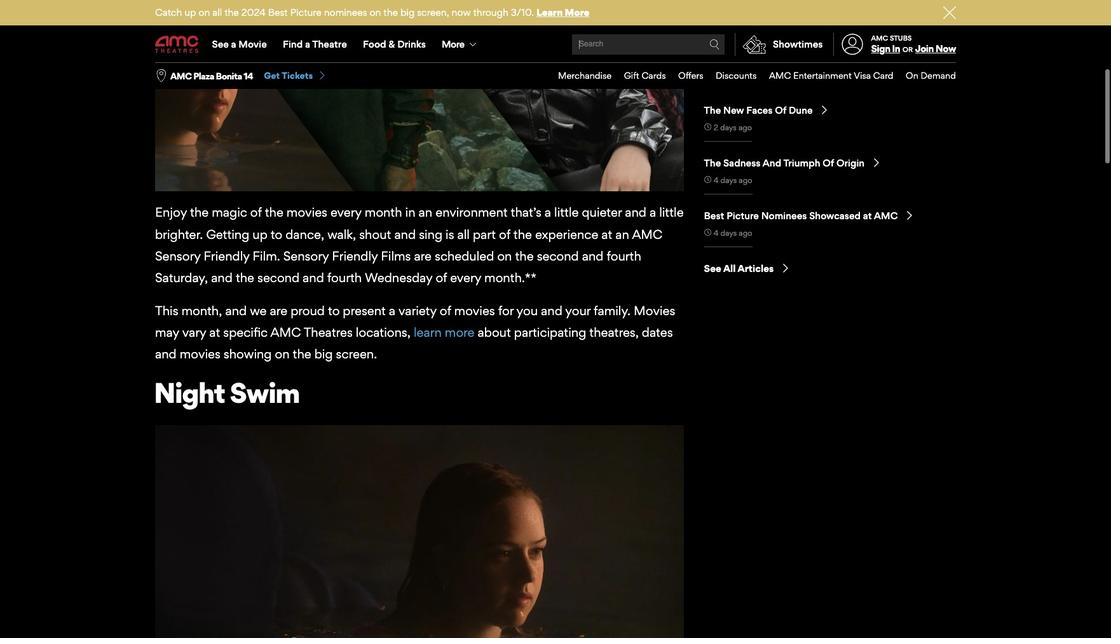 Task type: vqa. For each thing, say whether or not it's contained in the screenshot.
Award®
no



Task type: locate. For each thing, give the bounding box(es) containing it.
of
[[250, 205, 262, 220], [499, 227, 511, 242], [436, 270, 447, 285], [440, 303, 451, 319]]

amc logo image
[[155, 36, 200, 53], [155, 36, 200, 53]]

every up the walk,
[[331, 205, 362, 220]]

the up &
[[384, 6, 398, 18]]

1 published date element from the top
[[704, 123, 711, 131]]

enjoy
[[155, 205, 187, 220]]

on inside about participating theatres, dates and movies showing on the big screen.
[[275, 347, 290, 362]]

on right catch
[[199, 6, 210, 18]]

magic
[[212, 205, 247, 220]]

days for sadness
[[721, 176, 737, 185]]

theatre
[[312, 38, 347, 50]]

fourth up present
[[327, 270, 362, 285]]

1 4 days ago from the top
[[714, 176, 753, 185]]

0 horizontal spatial friendly
[[204, 248, 250, 264]]

sadness
[[724, 157, 761, 169]]

1 4 from the top
[[714, 176, 719, 185]]

up right catch
[[185, 6, 196, 18]]

a right that's
[[545, 205, 551, 220]]

a up locations,
[[389, 303, 396, 319]]

dance,
[[286, 227, 324, 242]]

at down quieter
[[602, 227, 613, 242]]

0 vertical spatial see
[[212, 38, 229, 50]]

of right magic
[[250, 205, 262, 220]]

on right showing on the left
[[275, 347, 290, 362]]

movies for participating
[[180, 347, 221, 362]]

0 horizontal spatial see
[[212, 38, 229, 50]]

0 horizontal spatial movies
[[180, 347, 221, 362]]

0 horizontal spatial big
[[315, 347, 333, 362]]

movies
[[634, 303, 676, 319]]

get
[[264, 70, 280, 81]]

1 vertical spatial to
[[328, 303, 340, 319]]

are right we
[[270, 303, 288, 319]]

gift cards
[[624, 70, 666, 81]]

month,
[[182, 303, 222, 319]]

1 vertical spatial an
[[616, 227, 630, 242]]

0 horizontal spatial to
[[271, 227, 282, 242]]

2 the from the top
[[704, 157, 721, 169]]

big
[[401, 6, 415, 18], [315, 347, 333, 362]]

0 vertical spatial up
[[185, 6, 196, 18]]

present
[[343, 303, 386, 319]]

1 horizontal spatial big
[[401, 6, 415, 18]]

1 vertical spatial ago
[[739, 176, 753, 185]]

wednesday
[[365, 270, 433, 285]]

3/10.
[[511, 6, 534, 18]]

1 vertical spatial see
[[704, 263, 722, 275]]

0 vertical spatial fourth
[[607, 248, 642, 264]]

up up the film.
[[253, 227, 268, 242]]

submit search image
[[704, 17, 722, 34]]

1 vertical spatial are
[[270, 303, 288, 319]]

the down theatres
[[293, 347, 311, 362]]

best up all
[[704, 210, 725, 222]]

4 for best
[[714, 228, 719, 238]]

1 vertical spatial fourth
[[327, 270, 362, 285]]

amc inside amc stubs sign in or join now
[[872, 34, 889, 43]]

3 published date image from the top
[[704, 229, 711, 236]]

1 the from the top
[[704, 104, 721, 117]]

friendly down getting
[[204, 248, 250, 264]]

and
[[763, 157, 782, 169]]

more button
[[434, 27, 487, 62]]

ago for sadness
[[739, 176, 753, 185]]

locations,
[[356, 325, 411, 340]]

and inside about participating theatres, dates and movies showing on the big screen.
[[155, 347, 177, 362]]

see for see all articles
[[704, 263, 722, 275]]

2 4 days ago from the top
[[714, 228, 753, 238]]

0 vertical spatial best
[[268, 6, 288, 18]]

specific
[[223, 325, 268, 340]]

the down the film.
[[236, 270, 254, 285]]

film.
[[253, 248, 280, 264]]

1 vertical spatial every
[[450, 270, 481, 285]]

and
[[625, 205, 647, 220], [395, 227, 416, 242], [582, 248, 604, 264], [211, 270, 233, 285], [303, 270, 324, 285], [225, 303, 247, 319], [541, 303, 563, 319], [155, 347, 177, 362]]

ago
[[739, 123, 752, 132], [739, 176, 753, 185], [739, 228, 753, 238]]

more down now
[[442, 38, 465, 50]]

1 vertical spatial more
[[442, 38, 465, 50]]

submit search element
[[704, 17, 722, 34]]

to
[[271, 227, 282, 242], [328, 303, 340, 319]]

of left 'dune'
[[775, 104, 787, 117]]

more right learn
[[565, 6, 590, 18]]

1 horizontal spatial of
[[823, 157, 835, 169]]

screen.
[[336, 347, 377, 362]]

new up the new faces of dune link
[[802, 64, 837, 85]]

1 vertical spatial new
[[724, 104, 744, 117]]

friendly
[[204, 248, 250, 264], [332, 248, 378, 264]]

0 horizontal spatial picture
[[290, 6, 322, 18]]

to up theatres
[[328, 303, 340, 319]]

1 vertical spatial movies
[[454, 303, 495, 319]]

1 vertical spatial picture
[[727, 210, 759, 222]]

1 vertical spatial second
[[258, 270, 300, 285]]

days up all
[[721, 228, 737, 238]]

1 horizontal spatial sensory
[[283, 248, 329, 264]]

second down experience
[[537, 248, 579, 264]]

0 horizontal spatial more
[[442, 38, 465, 50]]

find a theatre link
[[275, 27, 355, 62]]

theatres
[[304, 325, 353, 340]]

of up learn more link
[[440, 303, 451, 319]]

0 vertical spatial movies
[[287, 205, 327, 220]]

big down theatres
[[315, 347, 333, 362]]

the left sadness
[[704, 157, 721, 169]]

now
[[936, 43, 956, 55]]

second down the film.
[[258, 270, 300, 285]]

days for picture
[[721, 228, 737, 238]]

0 vertical spatial published date image
[[704, 123, 711, 131]]

1 vertical spatial up
[[253, 227, 268, 242]]

0 horizontal spatial of
[[775, 104, 787, 117]]

visa
[[854, 70, 871, 81]]

movies down vary
[[180, 347, 221, 362]]

0 vertical spatial big
[[401, 6, 415, 18]]

bonita
[[216, 70, 242, 81]]

1 horizontal spatial at
[[602, 227, 613, 242]]

1 vertical spatial the
[[704, 157, 721, 169]]

every down scheduled
[[450, 270, 481, 285]]

1 horizontal spatial best
[[704, 210, 725, 222]]

0 vertical spatial to
[[271, 227, 282, 242]]

a left the movie
[[231, 38, 236, 50]]

days right '2'
[[721, 123, 737, 132]]

the for the new faces of dune
[[704, 104, 721, 117]]

published date element
[[704, 123, 711, 131], [704, 176, 711, 183], [704, 229, 711, 236]]

0 vertical spatial 4
[[714, 176, 719, 185]]

0 vertical spatial more
[[565, 6, 590, 18]]

and down experience
[[582, 248, 604, 264]]

best right 2024
[[268, 6, 288, 18]]

faces
[[747, 104, 773, 117]]

3 published date element from the top
[[704, 229, 711, 236]]

published date image
[[704, 123, 711, 131], [704, 176, 711, 183], [704, 229, 711, 236]]

0 vertical spatial all
[[213, 6, 222, 18]]

month.**
[[485, 270, 537, 285]]

days down sadness
[[721, 176, 737, 185]]

ago down the new faces of dune
[[739, 123, 752, 132]]

1 vertical spatial big
[[315, 347, 333, 362]]

published date element for the sadness and triumph of origin
[[704, 176, 711, 183]]

see inside menu
[[212, 38, 229, 50]]

menu
[[155, 27, 956, 62], [546, 63, 956, 89]]

4 up see all articles
[[714, 228, 719, 238]]

a
[[231, 38, 236, 50], [305, 38, 310, 50], [545, 205, 551, 220], [650, 205, 656, 220], [389, 303, 396, 319]]

ago down sadness
[[739, 176, 753, 185]]

0 vertical spatial are
[[414, 248, 432, 264]]

sensory down brighter.
[[155, 248, 201, 264]]

2 days from the top
[[721, 176, 737, 185]]

2 4 from the top
[[714, 228, 719, 238]]

amc
[[872, 34, 889, 43], [769, 70, 791, 81], [170, 70, 192, 81], [874, 210, 898, 222], [632, 227, 663, 242], [271, 325, 301, 340]]

sensory friendly films on the big screen image
[[155, 0, 684, 192]]

published date image for the sadness and triumph of origin
[[704, 176, 711, 183]]

the up the film.
[[265, 205, 284, 220]]

movies inside about participating theatres, dates and movies showing on the big screen.
[[180, 347, 221, 362]]

1 published date image from the top
[[704, 123, 711, 131]]

0 horizontal spatial at
[[209, 325, 220, 340]]

and right quieter
[[625, 205, 647, 220]]

to up the film.
[[271, 227, 282, 242]]

1 horizontal spatial picture
[[727, 210, 759, 222]]

1 horizontal spatial all
[[458, 227, 470, 242]]

fourth down quieter
[[607, 248, 642, 264]]

1 vertical spatial all
[[458, 227, 470, 242]]

1 vertical spatial 4
[[714, 228, 719, 238]]

showing
[[224, 347, 272, 362]]

movies
[[287, 205, 327, 220], [454, 303, 495, 319], [180, 347, 221, 362]]

on
[[199, 6, 210, 18], [370, 6, 381, 18], [498, 248, 512, 264], [275, 347, 290, 362]]

0 horizontal spatial sensory
[[155, 248, 201, 264]]

best
[[268, 6, 288, 18], [704, 210, 725, 222]]

1 horizontal spatial movies
[[287, 205, 327, 220]]

we
[[250, 303, 267, 319]]

on right nominees
[[370, 6, 381, 18]]

food & drinks
[[363, 38, 426, 50]]

0 vertical spatial days
[[721, 123, 737, 132]]

learn more link
[[537, 6, 590, 18]]

2 vertical spatial movies
[[180, 347, 221, 362]]

picture
[[290, 6, 322, 18], [727, 210, 759, 222]]

0 horizontal spatial are
[[270, 303, 288, 319]]

at inside enjoy the magic of the movies every month in an environment that's a little quieter and a little brighter. getting up to dance, walk, shout and sing is all part of the experience at an amc sensory friendly film. sensory friendly films are scheduled on the second and fourth saturday, and the second and fourth wednesday of every month.**
[[602, 227, 613, 242]]

walk,
[[328, 227, 356, 242]]

0 vertical spatial new
[[802, 64, 837, 85]]

that's
[[511, 205, 542, 220]]

of left origin
[[823, 157, 835, 169]]

nominees
[[324, 6, 367, 18]]

4 down '2'
[[714, 176, 719, 185]]

2 vertical spatial days
[[721, 228, 737, 238]]

the up '2'
[[704, 104, 721, 117]]

0 horizontal spatial little
[[555, 205, 579, 220]]

3 days from the top
[[721, 228, 737, 238]]

0 vertical spatial the
[[704, 104, 721, 117]]

are down sing
[[414, 248, 432, 264]]

1 horizontal spatial are
[[414, 248, 432, 264]]

published date element for best picture nominees showcased at amc
[[704, 229, 711, 236]]

ago up see all articles link
[[739, 228, 753, 238]]

2 vertical spatial at
[[209, 325, 220, 340]]

days
[[721, 123, 737, 132], [721, 176, 737, 185], [721, 228, 737, 238]]

picture left nominees
[[727, 210, 759, 222]]

all right is
[[458, 227, 470, 242]]

0 vertical spatial menu
[[155, 27, 956, 62]]

1 horizontal spatial fourth
[[607, 248, 642, 264]]

0 horizontal spatial best
[[268, 6, 288, 18]]

0 vertical spatial at
[[863, 210, 872, 222]]

4 for the
[[714, 176, 719, 185]]

new up 2 days ago
[[724, 104, 744, 117]]

1 vertical spatial published date image
[[704, 176, 711, 183]]

are inside enjoy the magic of the movies every month in an environment that's a little quieter and a little brighter. getting up to dance, walk, shout and sing is all part of the experience at an amc sensory friendly film. sensory friendly films are scheduled on the second and fourth saturday, and the second and fourth wednesday of every month.**
[[414, 248, 432, 264]]

1 vertical spatial days
[[721, 176, 737, 185]]

at right showcased
[[863, 210, 872, 222]]

fourth
[[607, 248, 642, 264], [327, 270, 362, 285]]

a inside the find a theatre link
[[305, 38, 310, 50]]

what's
[[745, 64, 799, 85]]

sign
[[872, 43, 891, 55]]

movies inside enjoy the magic of the movies every month in an environment that's a little quieter and a little brighter. getting up to dance, walk, shout and sing is all part of the experience at an amc sensory friendly film. sensory friendly films are scheduled on the second and fourth saturday, and the second and fourth wednesday of every month.**
[[287, 205, 327, 220]]

friendly down the walk,
[[332, 248, 378, 264]]

4 days ago up all
[[714, 228, 753, 238]]

0 horizontal spatial all
[[213, 6, 222, 18]]

1 horizontal spatial friendly
[[332, 248, 378, 264]]

4 days ago down sadness
[[714, 176, 753, 185]]

the up the 'month.**'
[[515, 248, 534, 264]]

movies up dance,
[[287, 205, 327, 220]]

merchandise link
[[546, 63, 612, 89]]

1 vertical spatial best
[[704, 210, 725, 222]]

2 vertical spatial published date element
[[704, 229, 711, 236]]

1 days from the top
[[721, 123, 737, 132]]

the down that's
[[514, 227, 532, 242]]

tickets
[[282, 70, 313, 81]]

are inside this month, and we are proud to present a variety of movies for you and your family. movies may vary at specific amc theatres locations,
[[270, 303, 288, 319]]

menu containing more
[[155, 27, 956, 62]]

nominees
[[762, 210, 807, 222]]

a right find
[[305, 38, 310, 50]]

night
[[154, 376, 225, 410]]

2 vertical spatial published date image
[[704, 229, 711, 236]]

0 vertical spatial picture
[[290, 6, 322, 18]]

amc entertainment visa card
[[769, 70, 894, 81]]

0 vertical spatial 4 days ago
[[714, 176, 753, 185]]

4 days ago
[[714, 176, 753, 185], [714, 228, 753, 238]]

2 horizontal spatial movies
[[454, 303, 495, 319]]

about
[[478, 325, 511, 340]]

1 horizontal spatial new
[[802, 64, 837, 85]]

an down quieter
[[616, 227, 630, 242]]

4 days ago for picture
[[714, 228, 753, 238]]

entertainment
[[794, 70, 852, 81]]

environment
[[436, 205, 508, 220]]

2 published date element from the top
[[704, 176, 711, 183]]

see left the movie
[[212, 38, 229, 50]]

0 horizontal spatial up
[[185, 6, 196, 18]]

1 horizontal spatial little
[[660, 205, 684, 220]]

stubs
[[890, 34, 912, 43]]

movies inside this month, and we are proud to present a variety of movies for you and your family. movies may vary at specific amc theatres locations,
[[454, 303, 495, 319]]

big left screen,
[[401, 6, 415, 18]]

1 vertical spatial of
[[823, 157, 835, 169]]

0 vertical spatial second
[[537, 248, 579, 264]]

1 vertical spatial published date element
[[704, 176, 711, 183]]

is
[[446, 227, 454, 242]]

2 published date image from the top
[[704, 176, 711, 183]]

4 days ago for sadness
[[714, 176, 753, 185]]

to inside enjoy the magic of the movies every month in an environment that's a little quieter and a little brighter. getting up to dance, walk, shout and sing is all part of the experience at an amc sensory friendly film. sensory friendly films are scheduled on the second and fourth saturday, and the second and fourth wednesday of every month.**
[[271, 227, 282, 242]]

all left 2024
[[213, 6, 222, 18]]

submit search icon image
[[710, 39, 720, 50]]

1 horizontal spatial up
[[253, 227, 268, 242]]

proud
[[291, 303, 325, 319]]

all
[[213, 6, 222, 18], [458, 227, 470, 242]]

best picture nominees showcased at amc link
[[704, 210, 948, 223]]

1 little from the left
[[555, 205, 579, 220]]

0 horizontal spatial an
[[419, 205, 433, 220]]

sensory down dance,
[[283, 248, 329, 264]]

the
[[225, 6, 239, 18], [384, 6, 398, 18], [190, 205, 209, 220], [265, 205, 284, 220], [514, 227, 532, 242], [515, 248, 534, 264], [236, 270, 254, 285], [293, 347, 311, 362]]

0 vertical spatial every
[[331, 205, 362, 220]]

discounts link
[[704, 63, 757, 89]]

at
[[863, 210, 872, 222], [602, 227, 613, 242], [209, 325, 220, 340]]

at right vary
[[209, 325, 220, 340]]

and up month,
[[211, 270, 233, 285]]

0 vertical spatial ago
[[739, 123, 752, 132]]

1 vertical spatial 4 days ago
[[714, 228, 753, 238]]

an right in
[[419, 205, 433, 220]]

family.
[[594, 303, 631, 319]]

see left all
[[704, 263, 722, 275]]

2 vertical spatial ago
[[739, 228, 753, 238]]

search the AMC website text field
[[577, 40, 710, 49]]

on up the 'month.**'
[[498, 248, 512, 264]]

the right enjoy
[[190, 205, 209, 220]]

movies up more
[[454, 303, 495, 319]]

1 vertical spatial menu
[[546, 63, 956, 89]]

1 horizontal spatial to
[[328, 303, 340, 319]]

join now button
[[916, 43, 956, 55]]

enjoy the magic of the movies every month in an environment that's a little quieter and a little brighter. getting up to dance, walk, shout and sing is all part of the experience at an amc sensory friendly film. sensory friendly films are scheduled on the second and fourth saturday, and the second and fourth wednesday of every month.**
[[155, 205, 684, 285]]

the inside about participating theatres, dates and movies showing on the big screen.
[[293, 347, 311, 362]]

the
[[704, 104, 721, 117], [704, 157, 721, 169]]

1 vertical spatial at
[[602, 227, 613, 242]]

amc inside enjoy the magic of the movies every month in an environment that's a little quieter and a little brighter. getting up to dance, walk, shout and sing is all part of the experience at an amc sensory friendly film. sensory friendly films are scheduled on the second and fourth saturday, and the second and fourth wednesday of every month.**
[[632, 227, 663, 242]]

2024
[[241, 6, 266, 18]]

and down may
[[155, 347, 177, 362]]

0 vertical spatial published date element
[[704, 123, 711, 131]]

1 horizontal spatial see
[[704, 263, 722, 275]]

catch up on all the 2024 best picture nominees on the big screen, now through 3/10. learn more
[[155, 6, 590, 18]]

picture up find a theatre
[[290, 6, 322, 18]]



Task type: describe. For each thing, give the bounding box(es) containing it.
vary
[[182, 325, 206, 340]]

2
[[714, 123, 719, 132]]

dates
[[642, 325, 673, 340]]

food
[[363, 38, 386, 50]]

gift cards link
[[612, 63, 666, 89]]

0 horizontal spatial new
[[724, 104, 744, 117]]

user profile image
[[835, 34, 871, 55]]

gift
[[624, 70, 640, 81]]

experience
[[535, 227, 599, 242]]

1 sensory from the left
[[155, 248, 201, 264]]

saturday,
[[155, 270, 208, 285]]

plaza
[[193, 70, 214, 81]]

night swim
[[154, 376, 299, 410]]

0 vertical spatial an
[[419, 205, 433, 220]]

published date image for the new faces of dune
[[704, 123, 711, 131]]

find
[[283, 38, 303, 50]]

2 horizontal spatial at
[[863, 210, 872, 222]]

on demand link
[[894, 63, 956, 89]]

2 sensory from the left
[[283, 248, 329, 264]]

you
[[517, 303, 538, 319]]

sign in button
[[872, 43, 901, 55]]

amc plaza bonita 14
[[170, 70, 253, 81]]

now
[[452, 6, 471, 18]]

1 friendly from the left
[[204, 248, 250, 264]]

up inside enjoy the magic of the movies every month in an environment that's a little quieter and a little brighter. getting up to dance, walk, shout and sing is all part of the experience at an amc sensory friendly film. sensory friendly films are scheduled on the second and fourth saturday, and the second and fourth wednesday of every month.**
[[253, 227, 268, 242]]

get tickets link
[[264, 70, 327, 82]]

drinks
[[398, 38, 426, 50]]

sing
[[419, 227, 443, 242]]

learn more
[[414, 325, 475, 340]]

on
[[906, 70, 919, 81]]

a inside this month, and we are proud to present a variety of movies for you and your family. movies may vary at specific amc theatres locations,
[[389, 303, 396, 319]]

for
[[498, 303, 514, 319]]

ago for new
[[739, 123, 752, 132]]

see all articles link
[[704, 263, 790, 275]]

1 horizontal spatial an
[[616, 227, 630, 242]]

0 vertical spatial of
[[775, 104, 787, 117]]

in
[[405, 205, 416, 220]]

read
[[704, 64, 742, 85]]

in
[[893, 43, 901, 55]]

and left we
[[225, 303, 247, 319]]

at inside this month, and we are proud to present a variety of movies for you and your family. movies may vary at specific amc theatres locations,
[[209, 325, 220, 340]]

theatres,
[[590, 325, 639, 340]]

1 horizontal spatial every
[[450, 270, 481, 285]]

1 horizontal spatial second
[[537, 248, 579, 264]]

and up proud
[[303, 270, 324, 285]]

on demand
[[906, 70, 956, 81]]

0 horizontal spatial second
[[258, 270, 300, 285]]

screen,
[[417, 6, 449, 18]]

demand
[[921, 70, 956, 81]]

more
[[445, 325, 475, 340]]

and up the participating
[[541, 303, 563, 319]]

quieter
[[582, 205, 622, 220]]

merchandise
[[558, 70, 612, 81]]

films
[[381, 248, 411, 264]]

see for see a movie
[[212, 38, 229, 50]]

all
[[724, 263, 736, 275]]

join
[[916, 43, 934, 55]]

card
[[874, 70, 894, 81]]

showtimes image
[[736, 33, 773, 56]]

dune
[[789, 104, 813, 117]]

2 little from the left
[[660, 205, 684, 220]]

month
[[365, 205, 402, 220]]

see a movie
[[212, 38, 267, 50]]

all inside enjoy the magic of the movies every month in an environment that's a little quieter and a little brighter. getting up to dance, walk, shout and sing is all part of the experience at an amc sensory friendly film. sensory friendly films are scheduled on the second and fourth saturday, and the second and fourth wednesday of every month.**
[[458, 227, 470, 242]]

14
[[244, 70, 253, 81]]

1 horizontal spatial more
[[565, 6, 590, 18]]

big inside about participating theatres, dates and movies showing on the big screen.
[[315, 347, 333, 362]]

days for new
[[721, 123, 737, 132]]

published date image for best picture nominees showcased at amc
[[704, 229, 711, 236]]

learn more link
[[414, 325, 475, 340]]

the left 2024
[[225, 6, 239, 18]]

ago for picture
[[739, 228, 753, 238]]

of inside this month, and we are proud to present a variety of movies for you and your family. movies may vary at specific amc theatres locations,
[[440, 303, 451, 319]]

brighter.
[[155, 227, 203, 242]]

amc inside button
[[170, 70, 192, 81]]

of right part
[[499, 227, 511, 242]]

participating
[[514, 325, 586, 340]]

offers link
[[666, 63, 704, 89]]

amc inside this month, and we are proud to present a variety of movies for you and your family. movies may vary at specific amc theatres locations,
[[271, 325, 301, 340]]

amc plaza bonita 14 button
[[170, 70, 253, 82]]

the for the sadness and triumph of origin
[[704, 157, 721, 169]]

triumph
[[784, 157, 821, 169]]

published date element for the new faces of dune
[[704, 123, 711, 131]]

sign in or join amc stubs element
[[833, 27, 956, 62]]

the new faces of dune link
[[704, 104, 948, 117]]

see all articles
[[704, 263, 776, 275]]

about participating theatres, dates and movies showing on the big screen.
[[155, 325, 673, 362]]

0 horizontal spatial fourth
[[327, 270, 362, 285]]

2 days ago
[[714, 123, 752, 132]]

search AMC Scene articles text field
[[729, 17, 948, 34]]

showtimes link
[[735, 33, 823, 56]]

part
[[473, 227, 496, 242]]

amc stubs sign in or join now
[[872, 34, 956, 55]]

this month, and we are proud to present a variety of movies for you and your family. movies may vary at specific amc theatres locations,
[[155, 303, 676, 340]]

a inside see a movie link
[[231, 38, 236, 50]]

a right quieter
[[650, 205, 656, 220]]

variety
[[399, 303, 437, 319]]

articles
[[738, 263, 774, 275]]

the sadness and triumph of origin
[[704, 157, 865, 169]]

or
[[903, 45, 913, 54]]

&
[[389, 38, 395, 50]]

get tickets
[[264, 70, 313, 81]]

discounts
[[716, 70, 757, 81]]

menu containing merchandise
[[546, 63, 956, 89]]

cookie consent banner dialog
[[0, 604, 1112, 638]]

offers
[[679, 70, 704, 81]]

to inside this month, and we are proud to present a variety of movies for you and your family. movies may vary at specific amc theatres locations,
[[328, 303, 340, 319]]

your
[[566, 303, 591, 319]]

origin
[[837, 157, 865, 169]]

amc entertainment visa card link
[[757, 63, 894, 89]]

2 friendly from the left
[[332, 248, 378, 264]]

movies for the
[[287, 205, 327, 220]]

see a movie link
[[204, 27, 275, 62]]

on inside enjoy the magic of the movies every month in an environment that's a little quieter and a little brighter. getting up to dance, walk, shout and sing is all part of the experience at an amc sensory friendly film. sensory friendly films are scheduled on the second and fourth saturday, and the second and fourth wednesday of every month.**
[[498, 248, 512, 264]]

showcased
[[810, 210, 861, 222]]

shout
[[359, 227, 391, 242]]

of down scheduled
[[436, 270, 447, 285]]

showtimes
[[773, 38, 823, 50]]

and down in
[[395, 227, 416, 242]]

swim
[[230, 376, 299, 410]]

food & drinks link
[[355, 27, 434, 62]]

through
[[473, 6, 509, 18]]

more inside button
[[442, 38, 465, 50]]

0 horizontal spatial every
[[331, 205, 362, 220]]



